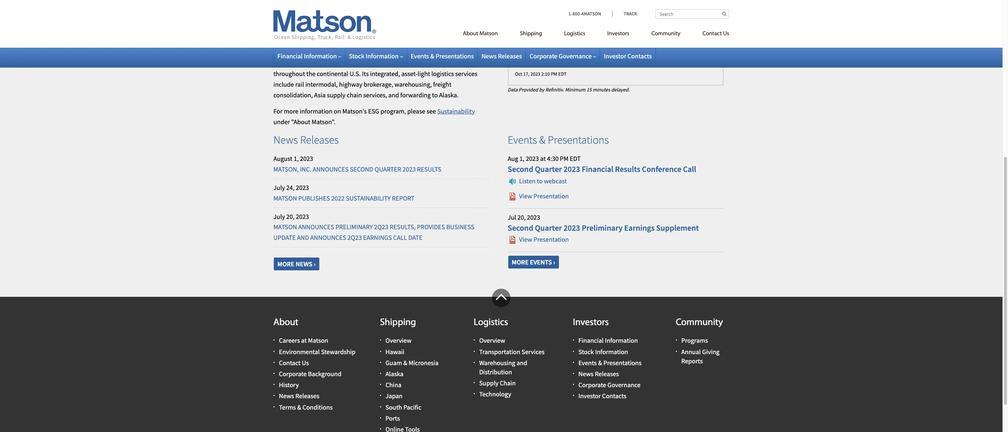 Task type: locate. For each thing, give the bounding box(es) containing it.
investor
[[604, 52, 627, 60], [579, 392, 601, 401]]

0 vertical spatial events & presentations
[[411, 52, 474, 60]]

0 horizontal spatial stock information link
[[349, 52, 403, 60]]

sustainability link
[[437, 107, 475, 115]]

2 week from the top
[[523, 51, 538, 59]]

1 vertical spatial about
[[274, 318, 299, 328]]

view up more events ›
[[519, 235, 533, 244]]

1, for second
[[520, 155, 525, 163]]

20, inside 'july 20, 2023 matson announces preliminary 2q23 results, provides business update and announces 2q23 earnings call date'
[[286, 212, 295, 221]]

view presentation link inside the second quarter 2023 preliminary earnings supplement "article"
[[508, 235, 569, 244]]

2q23 down preliminary
[[348, 234, 362, 242]]

financial inside the financial information stock information events & presentations news releases corporate governance investor contacts
[[579, 337, 604, 345]]

china
[[386, 381, 402, 389]]

1 vertical spatial matson
[[308, 337, 328, 345]]

0 vertical spatial quarter
[[535, 164, 562, 174]]

1 vertical spatial governance
[[608, 381, 641, 389]]

investor contacts link
[[604, 52, 652, 60], [579, 392, 627, 401]]

0 vertical spatial news releases link
[[482, 52, 522, 60]]

at left 4:30
[[541, 155, 546, 163]]

0 vertical spatial presentation
[[534, 192, 569, 201]]

presentation down webcast
[[534, 192, 569, 201]]

logistics up the $97.49 52 week low on the top right of page
[[564, 31, 586, 37]]

None search field
[[656, 9, 730, 19]]

0 vertical spatial logistics
[[564, 31, 586, 37]]

overview inside overview transportation services warehousing and distribution supply chain technology
[[480, 337, 506, 345]]

1 vertical spatial matson
[[274, 223, 297, 231]]

1 horizontal spatial at
[[541, 155, 546, 163]]

please
[[408, 107, 426, 115]]

1 horizontal spatial stock information link
[[579, 348, 628, 356]]

0 horizontal spatial events & presentations link
[[411, 52, 474, 60]]

footer containing about
[[0, 289, 1003, 432]]

1 horizontal spatial events & presentations link
[[579, 359, 642, 367]]

1 vertical spatial contact us link
[[279, 359, 309, 367]]

1 vertical spatial second
[[508, 223, 534, 233]]

july
[[274, 184, 285, 192], [274, 212, 285, 221]]

july up update
[[274, 212, 285, 221]]

matson inside 'july 20, 2023 matson announces preliminary 2q23 results, provides business update and announces 2q23 earnings call date'
[[274, 223, 297, 231]]

corporate governance link for news releases link for topmost 'investor contacts' link
[[530, 52, 597, 60]]

minutes
[[593, 86, 611, 93]]

› for &
[[554, 258, 555, 266]]

1, inside aug 1, 2023 at 4:30 pm edt second quarter 2023 financial results conference call
[[520, 155, 525, 163]]

governance
[[559, 52, 592, 60], [608, 381, 641, 389]]

2q23 up the earnings
[[374, 223, 389, 231]]

52 inside 61,118 52 week high
[[515, 40, 522, 48]]

environmental stewardship link
[[279, 348, 356, 356]]

releases
[[498, 52, 522, 60], [300, 133, 339, 147], [595, 370, 619, 378], [296, 392, 320, 401]]

week down volume
[[523, 40, 538, 48]]

0 horizontal spatial contacts
[[603, 392, 627, 401]]

0 vertical spatial second
[[508, 164, 534, 174]]

logistics link
[[553, 27, 597, 42]]

about matson
[[463, 31, 498, 37]]

news releases up oct
[[482, 52, 522, 60]]

2 july from the top
[[274, 212, 285, 221]]

2 1, from the left
[[520, 155, 525, 163]]

1 52 from the top
[[515, 40, 522, 48]]

1 vertical spatial view
[[519, 235, 533, 244]]

warehousing
[[480, 359, 516, 367]]

1 horizontal spatial us
[[723, 31, 730, 37]]

week left low
[[523, 51, 538, 59]]

logistics
[[564, 31, 586, 37], [474, 318, 508, 328]]

stock information link for news releases link for topmost 'investor contacts' link
[[349, 52, 403, 60]]

edt
[[559, 71, 567, 77], [570, 155, 581, 163]]

2023 up the inc.
[[300, 155, 313, 163]]

inc.
[[300, 165, 312, 174]]

corporate background link
[[279, 370, 342, 378]]

20, for second
[[518, 213, 526, 222]]

2 horizontal spatial news releases link
[[579, 370, 619, 378]]

1 horizontal spatial news releases link
[[482, 52, 522, 60]]

0 vertical spatial at
[[541, 155, 546, 163]]

listen to webcast link
[[508, 177, 567, 185]]

overview link for logistics
[[480, 337, 506, 345]]

& inside careers at matson environmental stewardship contact us corporate background history news releases terms & conditions
[[297, 403, 301, 412]]

2 matson from the top
[[274, 223, 297, 231]]

& inside the financial information stock information events & presentations news releases corporate governance investor contacts
[[598, 359, 603, 367]]

quarter
[[535, 164, 562, 174], [535, 223, 562, 233]]

2 overview link from the left
[[480, 337, 506, 345]]

contact us
[[703, 31, 730, 37]]

shipping
[[520, 31, 542, 37], [380, 318, 416, 328]]

0 horizontal spatial 20,
[[286, 212, 295, 221]]

1 view from the top
[[519, 192, 533, 201]]

2 overview from the left
[[480, 337, 506, 345]]

2 view from the top
[[519, 235, 533, 244]]

news releases down "about
[[274, 133, 339, 147]]

about for about matson
[[463, 31, 479, 37]]

matson inside july 24, 2023 matson publishes 2022 sustainability report
[[274, 194, 297, 203]]

community up "$97.49"
[[652, 31, 681, 37]]

events inside the financial information stock information events & presentations news releases corporate governance investor contacts
[[579, 359, 597, 367]]

2023 right 24,
[[296, 184, 309, 192]]

overview up transportation
[[480, 337, 506, 345]]

1 quarter from the top
[[535, 164, 562, 174]]

information for stock information
[[366, 52, 399, 60]]

2023 inside july 24, 2023 matson publishes 2022 sustainability report
[[296, 184, 309, 192]]

20, right jul
[[518, 213, 526, 222]]

0 vertical spatial shipping
[[520, 31, 542, 37]]

shipping up hawaii
[[380, 318, 416, 328]]

supply chain link
[[480, 379, 516, 388]]

1 vertical spatial pm
[[560, 155, 569, 163]]

about inside the top menu navigation
[[463, 31, 479, 37]]

contact down search search field
[[703, 31, 722, 37]]

0 vertical spatial investor contacts link
[[604, 52, 652, 60]]

week inside 61,118 52 week high
[[523, 40, 538, 48]]

1 1, from the left
[[294, 155, 299, 163]]

1 vertical spatial events & presentations link
[[579, 359, 642, 367]]

edt inside aug 1, 2023 at 4:30 pm edt second quarter 2023 financial results conference call
[[570, 155, 581, 163]]

2023 right 17,
[[531, 71, 541, 77]]

july for july 24, 2023 matson publishes 2022 sustainability report
[[274, 184, 285, 192]]

0 horizontal spatial financial information link
[[278, 52, 341, 60]]

0 horizontal spatial us
[[302, 359, 309, 367]]

overview transportation services warehousing and distribution supply chain technology
[[480, 337, 545, 399]]

second down aug in the right top of the page
[[508, 164, 534, 174]]

japan link
[[386, 392, 403, 401]]

1 horizontal spatial governance
[[608, 381, 641, 389]]

1 vertical spatial contacts
[[603, 392, 627, 401]]

warehousing and distribution link
[[480, 359, 528, 377]]

2q23
[[374, 223, 389, 231], [348, 234, 362, 242]]

1 horizontal spatial stock
[[579, 348, 594, 356]]

0 vertical spatial contact us link
[[692, 27, 730, 42]]

overview
[[386, 337, 412, 345], [480, 337, 506, 345]]

2023 right aug in the right top of the page
[[526, 155, 539, 163]]

0 vertical spatial corporate
[[530, 52, 558, 60]]

0 vertical spatial announces
[[313, 165, 349, 174]]

presentation inside second quarter 2023 financial results conference call "article"
[[534, 192, 569, 201]]

matson up update
[[274, 223, 297, 231]]

announces up the and
[[298, 223, 334, 231]]

$97.49 52 week low
[[515, 40, 656, 59]]

financial for financial information
[[278, 52, 303, 60]]

1-800-4matson
[[569, 11, 602, 17]]

2023
[[531, 71, 541, 77], [300, 155, 313, 163], [526, 155, 539, 163], [564, 164, 580, 174], [403, 165, 416, 174], [296, 184, 309, 192], [296, 212, 309, 221], [527, 213, 541, 222], [564, 223, 580, 233]]

quarter inside aug 1, 2023 at 4:30 pm edt second quarter 2023 financial results conference call
[[535, 164, 562, 174]]

1 overview link from the left
[[386, 337, 412, 345]]

1, right august at the left top of page
[[294, 155, 299, 163]]

second quarter 2023 preliminary earnings supplement article
[[508, 212, 724, 248]]

0 vertical spatial stock information link
[[349, 52, 403, 60]]

pm right 4:30
[[560, 155, 569, 163]]

financial information link for stock information link related to news releases link associated with the bottom 'investor contacts' link
[[579, 337, 638, 345]]

july inside july 24, 2023 matson publishes 2022 sustainability report
[[274, 184, 285, 192]]

0 horizontal spatial at
[[301, 337, 307, 345]]

0 horizontal spatial investor
[[579, 392, 601, 401]]

view presentation link down listen to webcast link
[[508, 192, 569, 201]]

4:30
[[547, 155, 559, 163]]

sustainability
[[346, 194, 391, 203]]

0 horizontal spatial news releases link
[[279, 392, 320, 401]]

2023 left preliminary
[[564, 223, 580, 233]]

overview up hawaii link
[[386, 337, 412, 345]]

1 vertical spatial financial
[[582, 164, 614, 174]]

2 view presentation link from the top
[[508, 235, 569, 244]]

1 horizontal spatial contact
[[703, 31, 722, 37]]

august
[[274, 155, 293, 163]]

shipping up high
[[520, 31, 542, 37]]

1 vertical spatial quarter
[[535, 223, 562, 233]]

quarter down 4:30
[[535, 164, 562, 174]]

overview inside overview hawaii guam & micronesia alaska china japan south pacific ports
[[386, 337, 412, 345]]

overview link up transportation
[[480, 337, 506, 345]]

2 52 from the top
[[515, 51, 522, 59]]

footer
[[0, 289, 1003, 432]]

52 for $97.49 52 week low
[[515, 51, 522, 59]]

us up corporate background "link"
[[302, 359, 309, 367]]

0 vertical spatial edt
[[559, 71, 567, 77]]

listen
[[519, 177, 536, 185]]

1 horizontal spatial contacts
[[628, 52, 652, 60]]

› inside more events › link
[[554, 258, 555, 266]]

edt right 4:30
[[570, 155, 581, 163]]

1 horizontal spatial shipping
[[520, 31, 542, 37]]

1 horizontal spatial overview link
[[480, 337, 506, 345]]

refinitiv.
[[546, 86, 564, 93]]

news inside 'link'
[[296, 260, 313, 268]]

pacific
[[404, 403, 422, 412]]

1 vertical spatial presentation
[[534, 235, 569, 244]]

investor inside the financial information stock information events & presentations news releases corporate governance investor contacts
[[579, 392, 601, 401]]

logistics inside the top menu navigation
[[564, 31, 586, 37]]

52 inside the $97.49 52 week low
[[515, 51, 522, 59]]

events & presentations
[[411, 52, 474, 60], [508, 133, 609, 147]]

1 july from the top
[[274, 184, 285, 192]]

0 vertical spatial view presentation link
[[508, 192, 569, 201]]

see
[[427, 107, 436, 115]]

2023 for inc.
[[300, 155, 313, 163]]

2 quarter from the top
[[535, 223, 562, 233]]

view presentation link up more events ›
[[508, 235, 569, 244]]

0 vertical spatial view
[[519, 192, 533, 201]]

800-
[[573, 11, 582, 17]]

announces right the and
[[310, 234, 346, 242]]

more for events
[[512, 258, 529, 266]]

52 for 61,118 52 week high
[[515, 40, 522, 48]]

52 up oct
[[515, 51, 522, 59]]

1 vertical spatial stock
[[579, 348, 594, 356]]

1 vertical spatial edt
[[570, 155, 581, 163]]

events & presentations link for news releases link for topmost 'investor contacts' link
[[411, 52, 474, 60]]

1 vertical spatial financial information link
[[579, 337, 638, 345]]

stock information link
[[349, 52, 403, 60], [579, 348, 628, 356]]

1 vertical spatial 2q23
[[348, 234, 362, 242]]

2 vertical spatial corporate
[[579, 381, 607, 389]]

pm inside aug 1, 2023 at 4:30 pm edt second quarter 2023 financial results conference call
[[560, 155, 569, 163]]

4matson
[[582, 11, 602, 17]]

1 horizontal spatial overview
[[480, 337, 506, 345]]

2 presentation from the top
[[534, 235, 569, 244]]

0 vertical spatial financial information link
[[278, 52, 341, 60]]

1 vertical spatial investors
[[573, 318, 609, 328]]

0 vertical spatial about
[[463, 31, 479, 37]]

annual giving reports link
[[682, 348, 720, 365]]

2 vertical spatial financial
[[579, 337, 604, 345]]

contact down environmental
[[279, 359, 301, 367]]

1, right aug in the right top of the page
[[520, 155, 525, 163]]

1 vertical spatial news releases
[[274, 133, 339, 147]]

2023 up the and
[[296, 212, 309, 221]]

1 presentation from the top
[[534, 192, 569, 201]]

quarter down view presentation
[[535, 223, 562, 233]]

2023 right jul
[[527, 213, 541, 222]]

matson's
[[343, 107, 367, 115]]

announces
[[313, 165, 349, 174], [298, 223, 334, 231], [310, 234, 346, 242]]

for
[[274, 107, 283, 115]]

transportation
[[480, 348, 521, 356]]

background
[[308, 370, 342, 378]]

contact us link down search image
[[692, 27, 730, 42]]

stewardship
[[321, 348, 356, 356]]

july inside 'july 20, 2023 matson announces preliminary 2q23 results, provides business update and announces 2q23 earnings call date'
[[274, 212, 285, 221]]

0 horizontal spatial matson
[[308, 337, 328, 345]]

20,
[[286, 212, 295, 221], [518, 213, 526, 222]]

conference
[[642, 164, 682, 174]]

contact us link down environmental
[[279, 359, 309, 367]]

logistics down back to top image
[[474, 318, 508, 328]]

report
[[392, 194, 415, 203]]

july left 24,
[[274, 184, 285, 192]]

pm right 2:10
[[551, 71, 558, 77]]

2023 for 4:30
[[526, 155, 539, 163]]

micronesia
[[409, 359, 439, 367]]

news inside careers at matson environmental stewardship contact us corporate background history news releases terms & conditions
[[279, 392, 294, 401]]

0 vertical spatial financial
[[278, 52, 303, 60]]

view presentation link
[[508, 192, 569, 201], [508, 235, 569, 244]]

overview for hawaii
[[386, 337, 412, 345]]

program,
[[381, 107, 406, 115]]

presentation up more events ›
[[534, 235, 569, 244]]

view down listen
[[519, 192, 533, 201]]

contact inside careers at matson environmental stewardship contact us corporate background history news releases terms & conditions
[[279, 359, 301, 367]]

1 second from the top
[[508, 164, 534, 174]]

matson for 20,
[[274, 223, 297, 231]]

supplement
[[657, 223, 699, 233]]

2023 inside 'july 20, 2023 matson announces preliminary 2q23 results, provides business update and announces 2q23 earnings call date'
[[296, 212, 309, 221]]

20, up update
[[286, 212, 295, 221]]

0 vertical spatial news releases
[[482, 52, 522, 60]]

by
[[539, 86, 545, 93]]

1 matson from the top
[[274, 194, 297, 203]]

week inside the $97.49 52 week low
[[523, 51, 538, 59]]

$56.51
[[636, 51, 656, 59]]

stock information link for news releases link associated with the bottom 'investor contacts' link
[[579, 348, 628, 356]]

view inside second quarter 2023 financial results conference call "article"
[[519, 192, 533, 201]]

matson
[[480, 31, 498, 37], [308, 337, 328, 345]]

us down search image
[[723, 31, 730, 37]]

1 horizontal spatial logistics
[[564, 31, 586, 37]]

0 vertical spatial investors
[[608, 31, 630, 37]]

0 vertical spatial investor
[[604, 52, 627, 60]]

17,
[[524, 71, 530, 77]]

1 week from the top
[[523, 40, 538, 48]]

at
[[541, 155, 546, 163], [301, 337, 307, 345]]

investors
[[608, 31, 630, 37], [573, 318, 609, 328]]

1 vertical spatial view presentation link
[[508, 235, 569, 244]]

stock
[[349, 52, 365, 60], [579, 348, 594, 356]]

matson down 24,
[[274, 194, 297, 203]]

presentation
[[534, 192, 569, 201], [534, 235, 569, 244]]

1 horizontal spatial 20,
[[518, 213, 526, 222]]

1 vertical spatial news releases link
[[579, 370, 619, 378]]

governance inside the financial information stock information events & presentations news releases corporate governance investor contacts
[[608, 381, 641, 389]]

20, inside jul 20, 2023 second quarter 2023 preliminary earnings supplement view presentation
[[518, 213, 526, 222]]

0 vertical spatial us
[[723, 31, 730, 37]]

1 vertical spatial corporate
[[279, 370, 307, 378]]

news inside the financial information stock information events & presentations news releases corporate governance investor contacts
[[579, 370, 594, 378]]

ports link
[[386, 414, 400, 423]]

2 second from the top
[[508, 223, 534, 233]]

corporate governance link for news releases link associated with the bottom 'investor contacts' link
[[579, 381, 641, 389]]

second down jul
[[508, 223, 534, 233]]

results,
[[390, 223, 416, 231]]

0 horizontal spatial overview
[[386, 337, 412, 345]]

0 horizontal spatial contact
[[279, 359, 301, 367]]

overview link up hawaii link
[[386, 337, 412, 345]]

0 vertical spatial community
[[652, 31, 681, 37]]

matson for 24,
[[274, 194, 297, 203]]

matson
[[274, 194, 297, 203], [274, 223, 297, 231]]

1, inside august 1, 2023 matson, inc. announces second quarter 2023 results
[[294, 155, 299, 163]]

2022
[[332, 194, 345, 203]]

information for financial information stock information events & presentations news releases corporate governance investor contacts
[[605, 337, 638, 345]]

2 vertical spatial announces
[[310, 234, 346, 242]]

annual
[[682, 348, 701, 356]]

0 horizontal spatial shipping
[[380, 318, 416, 328]]

2023 for quarter
[[527, 213, 541, 222]]

0 horizontal spatial logistics
[[474, 318, 508, 328]]

0 horizontal spatial about
[[274, 318, 299, 328]]

1 vertical spatial 52
[[515, 51, 522, 59]]

announces right the inc.
[[313, 165, 349, 174]]

business
[[447, 223, 475, 231]]

1 horizontal spatial 1,
[[520, 155, 525, 163]]

community up programs link
[[676, 318, 723, 328]]

2023 for publishes
[[296, 184, 309, 192]]

second
[[350, 165, 373, 174]]

more inside 'link'
[[278, 260, 295, 268]]

corporate inside careers at matson environmental stewardship contact us corporate background history news releases terms & conditions
[[279, 370, 307, 378]]

edt up the "data provided by refinitiv. minimum 15 minutes delayed."
[[559, 71, 567, 77]]

1 overview from the left
[[386, 337, 412, 345]]

0 horizontal spatial corporate
[[279, 370, 307, 378]]

52 down volume
[[515, 40, 522, 48]]

at up environmental
[[301, 337, 307, 345]]

› inside "more news ›" 'link'
[[314, 260, 316, 268]]

at inside aug 1, 2023 at 4:30 pm edt second quarter 2023 financial results conference call
[[541, 155, 546, 163]]

events & presentations link
[[411, 52, 474, 60], [579, 359, 642, 367]]

1 horizontal spatial corporate
[[530, 52, 558, 60]]

update
[[274, 234, 296, 242]]

1 horizontal spatial financial information link
[[579, 337, 638, 345]]

contacts
[[628, 52, 652, 60], [603, 392, 627, 401]]

2023 for pm
[[531, 71, 541, 77]]

0 vertical spatial contacts
[[628, 52, 652, 60]]

0 horizontal spatial 1,
[[294, 155, 299, 163]]

second quarter 2023 financial results conference call article
[[508, 154, 724, 205]]

2 vertical spatial presentations
[[604, 359, 642, 367]]

overview link for shipping
[[386, 337, 412, 345]]

0 horizontal spatial pm
[[551, 71, 558, 77]]

overview link
[[386, 337, 412, 345], [480, 337, 506, 345]]

& inside overview hawaii guam & micronesia alaska china japan south pacific ports
[[404, 359, 408, 367]]



Task type: vqa. For each thing, say whether or not it's contained in the screenshot.
an
no



Task type: describe. For each thing, give the bounding box(es) containing it.
› for releases
[[314, 260, 316, 268]]

$97.49
[[636, 40, 656, 48]]

second inside jul 20, 2023 second quarter 2023 preliminary earnings supplement view presentation
[[508, 223, 534, 233]]

us inside contact us link
[[723, 31, 730, 37]]

distribution
[[480, 368, 512, 377]]

week for low
[[523, 51, 538, 59]]

contact inside the top menu navigation
[[703, 31, 722, 37]]

shipping inside the shipping link
[[520, 31, 542, 37]]

alaska link
[[386, 370, 404, 378]]

more news ›
[[278, 260, 316, 268]]

stock information
[[349, 52, 399, 60]]

2:10
[[542, 71, 550, 77]]

matson,
[[274, 165, 299, 174]]

stock inside the financial information stock information events & presentations news releases corporate governance investor contacts
[[579, 348, 594, 356]]

shipping link
[[509, 27, 553, 42]]

1 vertical spatial events & presentations
[[508, 133, 609, 147]]

conditions
[[303, 403, 333, 412]]

financial for financial information stock information events & presentations news releases corporate governance investor contacts
[[579, 337, 604, 345]]

chain
[[500, 379, 516, 388]]

south
[[386, 403, 402, 412]]

contacts inside the financial information stock information events & presentations news releases corporate governance investor contacts
[[603, 392, 627, 401]]

high
[[540, 40, 553, 48]]

about matson link
[[452, 27, 509, 42]]

community inside the top menu navigation
[[652, 31, 681, 37]]

week for high
[[523, 40, 538, 48]]

volume
[[515, 29, 536, 38]]

oct
[[515, 71, 523, 77]]

view inside jul 20, 2023 second quarter 2023 preliminary earnings supplement view presentation
[[519, 235, 533, 244]]

under
[[274, 118, 290, 126]]

call
[[683, 164, 697, 174]]

history link
[[279, 381, 299, 389]]

financial inside aug 1, 2023 at 4:30 pm edt second quarter 2023 financial results conference call
[[582, 164, 614, 174]]

china link
[[386, 381, 402, 389]]

about for about
[[274, 318, 299, 328]]

august 1, 2023 matson, inc. announces second quarter 2023 results
[[274, 155, 442, 174]]

information for financial information
[[304, 52, 337, 60]]

1 vertical spatial presentations
[[548, 133, 609, 147]]

to
[[537, 177, 543, 185]]

programs
[[682, 337, 708, 345]]

information
[[300, 107, 333, 115]]

0 horizontal spatial 2q23
[[348, 234, 362, 242]]

japan
[[386, 392, 403, 401]]

investor contacts
[[604, 52, 652, 60]]

0 horizontal spatial edt
[[559, 71, 567, 77]]

view presentation
[[519, 192, 569, 201]]

corporate governance
[[530, 52, 592, 60]]

1 horizontal spatial investor
[[604, 52, 627, 60]]

more events › link
[[508, 255, 560, 269]]

aug 1, 2023 at 4:30 pm edt second quarter 2023 financial results conference call
[[508, 155, 697, 174]]

provides
[[417, 223, 445, 231]]

track
[[624, 11, 638, 17]]

hawaii link
[[386, 348, 405, 356]]

minimum
[[565, 86, 586, 93]]

1 vertical spatial investor contacts link
[[579, 392, 627, 401]]

guam & micronesia link
[[386, 359, 439, 367]]

second inside aug 1, 2023 at 4:30 pm edt second quarter 2023 financial results conference call
[[508, 164, 534, 174]]

earnings
[[363, 234, 392, 242]]

search image
[[723, 11, 727, 16]]

61,118 52 week high
[[515, 29, 656, 48]]

1-
[[569, 11, 573, 17]]

more
[[284, 107, 299, 115]]

matson, inc. announces second quarter 2023 results link
[[274, 165, 442, 174]]

releases inside the financial information stock information events & presentations news releases corporate governance investor contacts
[[595, 370, 619, 378]]

terms & conditions link
[[279, 403, 333, 412]]

investors inside the top menu navigation
[[608, 31, 630, 37]]

matson image
[[274, 10, 377, 40]]

0 horizontal spatial news releases
[[274, 133, 339, 147]]

1 vertical spatial community
[[676, 318, 723, 328]]

aug
[[508, 155, 519, 163]]

financial information link for news releases link for topmost 'investor contacts' link's stock information link
[[278, 52, 341, 60]]

2023 up webcast
[[564, 164, 580, 174]]

releases inside careers at matson environmental stewardship contact us corporate background history news releases terms & conditions
[[296, 392, 320, 401]]

2023 left results
[[403, 165, 416, 174]]

results
[[417, 165, 442, 174]]

0 horizontal spatial contact us link
[[279, 359, 309, 367]]

top menu navigation
[[430, 27, 730, 42]]

0 vertical spatial pm
[[551, 71, 558, 77]]

matson announces preliminary 2q23 results, provides business update and announces 2q23 earnings call date link
[[274, 223, 475, 242]]

2 vertical spatial news releases link
[[279, 392, 320, 401]]

delayed.
[[612, 86, 630, 93]]

back to top image
[[492, 289, 511, 307]]

call
[[393, 234, 407, 242]]

quarter inside jul 20, 2023 second quarter 2023 preliminary earnings supplement view presentation
[[535, 223, 562, 233]]

20, for matson
[[286, 212, 295, 221]]

technology
[[480, 390, 512, 399]]

jul 20, 2023 second quarter 2023 preliminary earnings supplement view presentation
[[508, 213, 699, 244]]

second quarter 2023 preliminary earnings supplement link
[[508, 223, 724, 233]]

matson inside careers at matson environmental stewardship contact us corporate background history news releases terms & conditions
[[308, 337, 328, 345]]

listen to webcast
[[519, 177, 567, 185]]

1 horizontal spatial news releases
[[482, 52, 522, 60]]

giving
[[703, 348, 720, 356]]

Search search field
[[656, 9, 730, 19]]

0 vertical spatial presentations
[[436, 52, 474, 60]]

investors link
[[597, 27, 641, 42]]

july 24, 2023 matson publishes 2022 sustainability report
[[274, 184, 415, 203]]

more news › link
[[274, 257, 320, 271]]

0 horizontal spatial events & presentations
[[411, 52, 474, 60]]

"about
[[291, 118, 311, 126]]

careers at matson environmental stewardship contact us corporate background history news releases terms & conditions
[[279, 337, 356, 412]]

2023 for announces
[[296, 212, 309, 221]]

careers at matson link
[[279, 337, 328, 345]]

at inside careers at matson environmental stewardship contact us corporate background history news releases terms & conditions
[[301, 337, 307, 345]]

overview for transportation
[[480, 337, 506, 345]]

programs link
[[682, 337, 708, 345]]

0 vertical spatial 2q23
[[374, 223, 389, 231]]

alaska
[[386, 370, 404, 378]]

15
[[587, 86, 592, 93]]

0 horizontal spatial governance
[[559, 52, 592, 60]]

news releases link for the bottom 'investor contacts' link
[[579, 370, 619, 378]]

programs annual giving reports
[[682, 337, 720, 365]]

preliminary
[[336, 223, 373, 231]]

preliminary
[[582, 223, 623, 233]]

guam
[[386, 359, 402, 367]]

1 vertical spatial announces
[[298, 223, 334, 231]]

1 view presentation link from the top
[[508, 192, 569, 201]]

61,118
[[636, 29, 656, 38]]

more for news
[[278, 260, 295, 268]]

1-800-4matson link
[[569, 11, 613, 17]]

july for july 20, 2023 matson announces preliminary 2q23 results, provides business update and announces 2q23 earnings call date
[[274, 212, 285, 221]]

low
[[540, 51, 551, 59]]

announces inside august 1, 2023 matson, inc. announces second quarter 2023 results
[[313, 165, 349, 174]]

events & presentations link for news releases link associated with the bottom 'investor contacts' link
[[579, 359, 642, 367]]

careers
[[279, 337, 300, 345]]

on
[[334, 107, 341, 115]]

jul
[[508, 213, 516, 222]]

presentations inside the financial information stock information events & presentations news releases corporate governance investor contacts
[[604, 359, 642, 367]]

news releases link for topmost 'investor contacts' link
[[482, 52, 522, 60]]

quarter
[[375, 165, 401, 174]]

1, for quarter
[[294, 155, 299, 163]]

1 horizontal spatial contact us link
[[692, 27, 730, 42]]

overview hawaii guam & micronesia alaska china japan south pacific ports
[[386, 337, 439, 423]]

track link
[[613, 11, 638, 17]]

presentation inside jul 20, 2023 second quarter 2023 preliminary earnings supplement view presentation
[[534, 235, 569, 244]]

0 horizontal spatial stock
[[349, 52, 365, 60]]

supply
[[480, 379, 499, 388]]

matson inside the top menu navigation
[[480, 31, 498, 37]]

corporate inside the financial information stock information events & presentations news releases corporate governance investor contacts
[[579, 381, 607, 389]]

environmental
[[279, 348, 320, 356]]

us inside careers at matson environmental stewardship contact us corporate background history news releases terms & conditions
[[302, 359, 309, 367]]

financial information stock information events & presentations news releases corporate governance investor contacts
[[579, 337, 642, 401]]

matson".
[[312, 118, 336, 126]]

1 vertical spatial shipping
[[380, 318, 416, 328]]

1 vertical spatial logistics
[[474, 318, 508, 328]]



